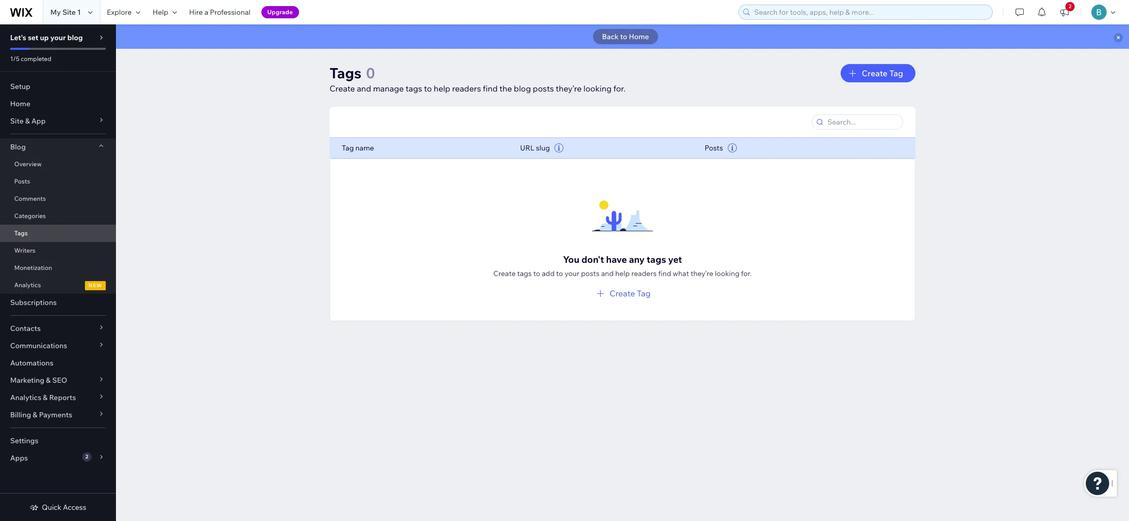 Task type: describe. For each thing, give the bounding box(es) containing it.
any
[[629, 254, 645, 266]]

site inside popup button
[[10, 117, 24, 126]]

writers link
[[0, 242, 116, 260]]

0 vertical spatial create tag button
[[841, 64, 916, 82]]

professional
[[210, 8, 251, 17]]

tag name
[[342, 144, 374, 153]]

tags 0 create and manage tags to help readers find the blog posts they're looking for.
[[330, 64, 626, 94]]

they're inside you don't have any tags yet create tags to add to your posts and help readers find what they're looking for.
[[691, 269, 714, 278]]

upgrade button
[[261, 6, 299, 18]]

2 inside sidebar element
[[85, 454, 88, 461]]

automations
[[10, 359, 53, 368]]

and inside tags 0 create and manage tags to help readers find the blog posts they're looking for.
[[357, 83, 371, 94]]

marketing
[[10, 376, 44, 385]]

categories link
[[0, 208, 116, 225]]

quick access
[[42, 503, 86, 513]]

1/5
[[10, 55, 19, 63]]

hire
[[189, 8, 203, 17]]

my
[[50, 8, 61, 17]]

reports
[[49, 393, 76, 403]]

posts inside sidebar element
[[14, 178, 30, 185]]

0
[[366, 64, 375, 82]]

to inside tags 0 create and manage tags to help readers find the blog posts they're looking for.
[[424, 83, 432, 94]]

back to home
[[603, 32, 650, 41]]

and inside you don't have any tags yet create tags to add to your posts and help readers find what they're looking for.
[[602, 269, 614, 278]]

completed
[[21, 55, 51, 63]]

my site 1
[[50, 8, 81, 17]]

& for billing
[[33, 411, 37, 420]]

billing & payments button
[[0, 407, 116, 424]]

tags for tags 0 create and manage tags to help readers find the blog posts they're looking for.
[[330, 64, 362, 82]]

monetization
[[14, 264, 52, 272]]

they're inside tags 0 create and manage tags to help readers find the blog posts they're looking for.
[[556, 83, 582, 94]]

explore
[[107, 8, 132, 17]]

comments link
[[0, 190, 116, 208]]

overview
[[14, 160, 42, 168]]

readers inside tags 0 create and manage tags to help readers find the blog posts they're looking for.
[[453, 83, 481, 94]]

you don't have any tags yet create tags to add to your posts and help readers find what they're looking for.
[[494, 254, 752, 278]]

help inside tags 0 create and manage tags to help readers find the blog posts they're looking for.
[[434, 83, 451, 94]]

billing & payments
[[10, 411, 72, 420]]

your inside you don't have any tags yet create tags to add to your posts and help readers find what they're looking for.
[[565, 269, 580, 278]]

don't
[[582, 254, 605, 266]]

1/5 completed
[[10, 55, 51, 63]]

analytics & reports
[[10, 393, 76, 403]]

blog button
[[0, 138, 116, 156]]

billing
[[10, 411, 31, 420]]

name
[[356, 144, 374, 153]]

tags inside tags 0 create and manage tags to help readers find the blog posts they're looking for.
[[406, 83, 423, 94]]

tags link
[[0, 225, 116, 242]]

what
[[673, 269, 690, 278]]

readers inside you don't have any tags yet create tags to add to your posts and help readers find what they're looking for.
[[632, 269, 657, 278]]

posts for 0
[[533, 83, 554, 94]]

set
[[28, 33, 38, 42]]

seo
[[52, 376, 67, 385]]

analytics & reports button
[[0, 389, 116, 407]]

let's
[[10, 33, 26, 42]]

0 horizontal spatial create tag
[[610, 289, 651, 299]]

create inside tags 0 create and manage tags to help readers find the blog posts they're looking for.
[[330, 83, 355, 94]]

create inside you don't have any tags yet create tags to add to your posts and help readers find what they're looking for.
[[494, 269, 516, 278]]

a
[[205, 8, 208, 17]]

2 horizontal spatial tags
[[647, 254, 667, 266]]

setup
[[10, 82, 30, 91]]

blog inside tags 0 create and manage tags to help readers find the blog posts they're looking for.
[[514, 83, 531, 94]]

to inside button
[[621, 32, 628, 41]]

quick access button
[[30, 503, 86, 513]]

1 horizontal spatial create tag
[[863, 68, 904, 78]]

marketing & seo button
[[0, 372, 116, 389]]

help button
[[147, 0, 183, 24]]

1
[[77, 8, 81, 17]]

the
[[500, 83, 512, 94]]

upgrade
[[268, 8, 293, 16]]

back to home alert
[[116, 24, 1130, 49]]

create up search... field
[[863, 68, 888, 78]]

quick
[[42, 503, 61, 513]]

0 horizontal spatial tag
[[342, 144, 354, 153]]

url slug
[[521, 144, 550, 153]]

0 vertical spatial posts
[[705, 144, 724, 153]]

& for site
[[25, 117, 30, 126]]

comments
[[14, 195, 46, 203]]

tags for tags
[[14, 230, 28, 237]]

monetization link
[[0, 260, 116, 277]]

you
[[563, 254, 580, 266]]

Search for tools, apps, help & more... field
[[752, 5, 990, 19]]

slug
[[536, 144, 550, 153]]

writers
[[14, 247, 35, 255]]

subscriptions
[[10, 298, 57, 307]]

app
[[31, 117, 46, 126]]



Task type: vqa. For each thing, say whether or not it's contained in the screenshot.
the "and" inside Tags 0 Create and manage tags to help readers find the blog posts they're looking for.
yes



Task type: locate. For each thing, give the bounding box(es) containing it.
0 vertical spatial home
[[629, 32, 650, 41]]

communications button
[[0, 337, 116, 355]]

0 horizontal spatial home
[[10, 99, 30, 108]]

1 vertical spatial posts
[[582, 269, 600, 278]]

0 vertical spatial site
[[62, 8, 76, 17]]

setup link
[[0, 78, 116, 95]]

1 horizontal spatial for.
[[742, 269, 752, 278]]

readers down any
[[632, 269, 657, 278]]

1 vertical spatial for.
[[742, 269, 752, 278]]

0 vertical spatial 2
[[1070, 3, 1072, 10]]

& inside popup button
[[25, 117, 30, 126]]

2 vertical spatial tag
[[637, 289, 651, 299]]

1 horizontal spatial readers
[[632, 269, 657, 278]]

looking inside you don't have any tags yet create tags to add to your posts and help readers find what they're looking for.
[[715, 269, 740, 278]]

settings
[[10, 437, 38, 446]]

0 vertical spatial looking
[[584, 83, 612, 94]]

blog
[[10, 143, 26, 152]]

to right manage
[[424, 83, 432, 94]]

0 horizontal spatial and
[[357, 83, 371, 94]]

overview link
[[0, 156, 116, 173]]

tags left add
[[518, 269, 532, 278]]

1 horizontal spatial they're
[[691, 269, 714, 278]]

subscriptions link
[[0, 294, 116, 312]]

1 horizontal spatial tags
[[518, 269, 532, 278]]

tags inside sidebar element
[[14, 230, 28, 237]]

analytics down 'marketing'
[[10, 393, 41, 403]]

access
[[63, 503, 86, 513]]

posts
[[705, 144, 724, 153], [14, 178, 30, 185]]

tag for the top create tag button
[[890, 68, 904, 78]]

your down you
[[565, 269, 580, 278]]

2 button
[[1054, 0, 1077, 24]]

Search... field
[[825, 115, 900, 129]]

tags right manage
[[406, 83, 423, 94]]

automations link
[[0, 355, 116, 372]]

tags up writers
[[14, 230, 28, 237]]

help inside you don't have any tags yet create tags to add to your posts and help readers find what they're looking for.
[[616, 269, 630, 278]]

manage
[[373, 83, 404, 94]]

0 vertical spatial create tag
[[863, 68, 904, 78]]

up
[[40, 33, 49, 42]]

readers
[[453, 83, 481, 94], [632, 269, 657, 278]]

find inside you don't have any tags yet create tags to add to your posts and help readers find what they're looking for.
[[659, 269, 672, 278]]

1 vertical spatial site
[[10, 117, 24, 126]]

help
[[153, 8, 168, 17]]

home link
[[0, 95, 116, 112]]

1 horizontal spatial 2
[[1070, 3, 1072, 10]]

tag for create tag button to the bottom
[[637, 289, 651, 299]]

posts down don't
[[582, 269, 600, 278]]

2 inside 2 "button"
[[1070, 3, 1072, 10]]

new
[[89, 282, 102, 289]]

site & app
[[10, 117, 46, 126]]

your
[[50, 33, 66, 42], [565, 269, 580, 278]]

1 vertical spatial home
[[10, 99, 30, 108]]

to left add
[[534, 269, 541, 278]]

create left manage
[[330, 83, 355, 94]]

home inside sidebar element
[[10, 99, 30, 108]]

posts right the
[[533, 83, 554, 94]]

0 vertical spatial they're
[[556, 83, 582, 94]]

tags inside tags 0 create and manage tags to help readers find the blog posts they're looking for.
[[330, 64, 362, 82]]

& left app
[[25, 117, 30, 126]]

posts
[[533, 83, 554, 94], [582, 269, 600, 278]]

tags
[[406, 83, 423, 94], [647, 254, 667, 266], [518, 269, 532, 278]]

to right add
[[557, 269, 563, 278]]

for. inside you don't have any tags yet create tags to add to your posts and help readers find what they're looking for.
[[742, 269, 752, 278]]

0 horizontal spatial help
[[434, 83, 451, 94]]

create
[[863, 68, 888, 78], [330, 83, 355, 94], [494, 269, 516, 278], [610, 289, 636, 299]]

site left 1
[[62, 8, 76, 17]]

1 vertical spatial looking
[[715, 269, 740, 278]]

payments
[[39, 411, 72, 420]]

they're
[[556, 83, 582, 94], [691, 269, 714, 278]]

1 horizontal spatial looking
[[715, 269, 740, 278]]

0 vertical spatial tags
[[406, 83, 423, 94]]

1 vertical spatial and
[[602, 269, 614, 278]]

0 horizontal spatial site
[[10, 117, 24, 126]]

looking inside tags 0 create and manage tags to help readers find the blog posts they're looking for.
[[584, 83, 612, 94]]

sidebar element
[[0, 24, 116, 522]]

0 vertical spatial blog
[[67, 33, 83, 42]]

home inside button
[[629, 32, 650, 41]]

blog down 1
[[67, 33, 83, 42]]

0 horizontal spatial readers
[[453, 83, 481, 94]]

0 vertical spatial find
[[483, 83, 498, 94]]

your right up
[[50, 33, 66, 42]]

1 vertical spatial tag
[[342, 144, 354, 153]]

blog
[[67, 33, 83, 42], [514, 83, 531, 94]]

2
[[1070, 3, 1072, 10], [85, 454, 88, 461]]

posts inside you don't have any tags yet create tags to add to your posts and help readers find what they're looking for.
[[582, 269, 600, 278]]

1 vertical spatial readers
[[632, 269, 657, 278]]

and
[[357, 83, 371, 94], [602, 269, 614, 278]]

0 vertical spatial tag
[[890, 68, 904, 78]]

back
[[603, 32, 619, 41]]

create down you don't have any tags yet create tags to add to your posts and help readers find what they're looking for.
[[610, 289, 636, 299]]

and down 0
[[357, 83, 371, 94]]

& right billing on the left bottom of page
[[33, 411, 37, 420]]

1 horizontal spatial and
[[602, 269, 614, 278]]

0 horizontal spatial for.
[[614, 83, 626, 94]]

0 horizontal spatial tags
[[14, 230, 28, 237]]

0 horizontal spatial tags
[[406, 83, 423, 94]]

&
[[25, 117, 30, 126], [46, 376, 51, 385], [43, 393, 48, 403], [33, 411, 37, 420]]

blog inside sidebar element
[[67, 33, 83, 42]]

tags left yet
[[647, 254, 667, 266]]

create tag
[[863, 68, 904, 78], [610, 289, 651, 299]]

1 horizontal spatial blog
[[514, 83, 531, 94]]

tags
[[330, 64, 362, 82], [14, 230, 28, 237]]

2 horizontal spatial tag
[[890, 68, 904, 78]]

0 horizontal spatial they're
[[556, 83, 582, 94]]

and down have
[[602, 269, 614, 278]]

create tag button
[[841, 64, 916, 82], [595, 288, 651, 300]]

0 vertical spatial your
[[50, 33, 66, 42]]

0 horizontal spatial find
[[483, 83, 498, 94]]

create left add
[[494, 269, 516, 278]]

communications
[[10, 342, 67, 351]]

1 vertical spatial create tag button
[[595, 288, 651, 300]]

0 vertical spatial posts
[[533, 83, 554, 94]]

& left the "seo"
[[46, 376, 51, 385]]

have
[[607, 254, 627, 266]]

0 vertical spatial help
[[434, 83, 451, 94]]

1 horizontal spatial help
[[616, 269, 630, 278]]

posts for don't
[[582, 269, 600, 278]]

0 vertical spatial tags
[[330, 64, 362, 82]]

& inside "popup button"
[[46, 376, 51, 385]]

1 vertical spatial your
[[565, 269, 580, 278]]

analytics down monetization
[[14, 281, 41, 289]]

readers left the
[[453, 83, 481, 94]]

1 vertical spatial blog
[[514, 83, 531, 94]]

url
[[521, 144, 535, 153]]

& for analytics
[[43, 393, 48, 403]]

0 horizontal spatial blog
[[67, 33, 83, 42]]

0 vertical spatial and
[[357, 83, 371, 94]]

help
[[434, 83, 451, 94], [616, 269, 630, 278]]

1 vertical spatial analytics
[[10, 393, 41, 403]]

analytics
[[14, 281, 41, 289], [10, 393, 41, 403]]

to right back
[[621, 32, 628, 41]]

tag
[[890, 68, 904, 78], [342, 144, 354, 153], [637, 289, 651, 299]]

1 vertical spatial tags
[[14, 230, 28, 237]]

0 horizontal spatial create tag button
[[595, 288, 651, 300]]

1 horizontal spatial find
[[659, 269, 672, 278]]

1 vertical spatial posts
[[14, 178, 30, 185]]

1 vertical spatial find
[[659, 269, 672, 278]]

0 horizontal spatial posts
[[533, 83, 554, 94]]

contacts
[[10, 324, 41, 333]]

home
[[629, 32, 650, 41], [10, 99, 30, 108]]

1 vertical spatial 2
[[85, 454, 88, 461]]

analytics for analytics
[[14, 281, 41, 289]]

0 vertical spatial readers
[[453, 83, 481, 94]]

analytics inside dropdown button
[[10, 393, 41, 403]]

your inside sidebar element
[[50, 33, 66, 42]]

1 horizontal spatial home
[[629, 32, 650, 41]]

0 vertical spatial for.
[[614, 83, 626, 94]]

yet
[[669, 254, 683, 266]]

0 horizontal spatial 2
[[85, 454, 88, 461]]

add
[[542, 269, 555, 278]]

contacts button
[[0, 320, 116, 337]]

hire a professional link
[[183, 0, 257, 24]]

0 horizontal spatial posts
[[14, 178, 30, 185]]

1 horizontal spatial your
[[565, 269, 580, 278]]

2 vertical spatial tags
[[518, 269, 532, 278]]

1 horizontal spatial tags
[[330, 64, 362, 82]]

1 horizontal spatial posts
[[705, 144, 724, 153]]

posts link
[[0, 173, 116, 190]]

1 vertical spatial create tag
[[610, 289, 651, 299]]

& left 'reports'
[[43, 393, 48, 403]]

find left the
[[483, 83, 498, 94]]

blog right the
[[514, 83, 531, 94]]

1 horizontal spatial site
[[62, 8, 76, 17]]

find left what
[[659, 269, 672, 278]]

marketing & seo
[[10, 376, 67, 385]]

1 horizontal spatial create tag button
[[841, 64, 916, 82]]

site left app
[[10, 117, 24, 126]]

categories
[[14, 212, 46, 220]]

0 horizontal spatial your
[[50, 33, 66, 42]]

analytics for analytics & reports
[[10, 393, 41, 403]]

posts inside tags 0 create and manage tags to help readers find the blog posts they're looking for.
[[533, 83, 554, 94]]

home right back
[[629, 32, 650, 41]]

home down setup
[[10, 99, 30, 108]]

& for marketing
[[46, 376, 51, 385]]

site & app button
[[0, 112, 116, 130]]

1 vertical spatial they're
[[691, 269, 714, 278]]

back to home button
[[593, 29, 659, 44]]

find
[[483, 83, 498, 94], [659, 269, 672, 278]]

let's set up your blog
[[10, 33, 83, 42]]

0 horizontal spatial looking
[[584, 83, 612, 94]]

0 vertical spatial analytics
[[14, 281, 41, 289]]

for. inside tags 0 create and manage tags to help readers find the blog posts they're looking for.
[[614, 83, 626, 94]]

1 horizontal spatial tag
[[637, 289, 651, 299]]

apps
[[10, 454, 28, 463]]

to
[[621, 32, 628, 41], [424, 83, 432, 94], [534, 269, 541, 278], [557, 269, 563, 278]]

1 vertical spatial tags
[[647, 254, 667, 266]]

1 horizontal spatial posts
[[582, 269, 600, 278]]

looking
[[584, 83, 612, 94], [715, 269, 740, 278]]

hire a professional
[[189, 8, 251, 17]]

settings link
[[0, 433, 116, 450]]

find inside tags 0 create and manage tags to help readers find the blog posts they're looking for.
[[483, 83, 498, 94]]

1 vertical spatial help
[[616, 269, 630, 278]]

tags left 0
[[330, 64, 362, 82]]



